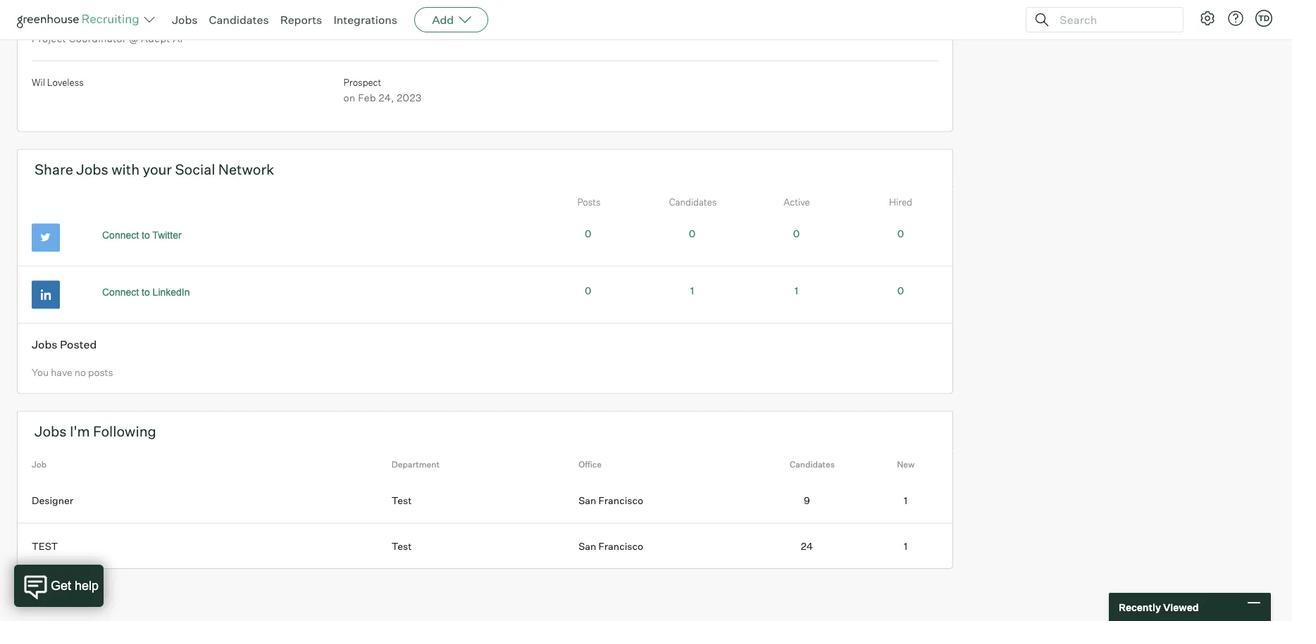 Task type: describe. For each thing, give the bounding box(es) containing it.
greenhouse recruiting image
[[17, 11, 144, 28]]

shuell
[[71, 14, 104, 28]]

integrations link
[[334, 13, 397, 27]]

job
[[32, 459, 47, 470]]

2023 for on feb 24, 2023
[[397, 92, 422, 104]]

active
[[784, 197, 810, 208]]

to for 0
[[142, 230, 150, 241]]

san for 24
[[579, 540, 596, 553]]

your
[[143, 161, 172, 178]]

viewed
[[1163, 601, 1199, 614]]

no
[[74, 367, 86, 379]]

san for 9
[[579, 495, 596, 507]]

linkedin
[[153, 287, 190, 298]]

0 vertical spatial candidates
[[209, 13, 269, 27]]

2023 for on mar 3, 2023
[[391, 28, 416, 41]]

9
[[804, 495, 810, 507]]

jobs link
[[172, 13, 198, 27]]

td button
[[1253, 7, 1275, 30]]

@
[[129, 32, 138, 45]]

jobs left with
[[76, 161, 108, 178]]

test
[[32, 540, 58, 553]]

prospect on mar 3, 2023
[[344, 14, 416, 41]]

posted
[[60, 338, 97, 352]]

you
[[32, 367, 49, 379]]

test link
[[18, 524, 392, 569]]

jordyn shuell link
[[32, 14, 104, 28]]

ai
[[173, 32, 183, 45]]

share jobs with your social network
[[35, 161, 274, 178]]

mar
[[358, 28, 377, 41]]

hired
[[889, 197, 912, 208]]

you have no posts
[[32, 367, 113, 379]]

project
[[32, 32, 66, 45]]

24
[[801, 540, 813, 553]]

jobs i'm following
[[35, 423, 156, 440]]

social
[[175, 161, 215, 178]]

reports link
[[280, 13, 322, 27]]

connect to linkedin
[[102, 287, 190, 298]]

coordinator
[[69, 32, 127, 45]]

network
[[218, 161, 274, 178]]

posts
[[577, 197, 601, 208]]

wil
[[32, 77, 45, 88]]

designer link
[[18, 479, 392, 524]]

test for designer
[[392, 495, 412, 507]]

prospect for feb
[[344, 77, 381, 88]]

24 link
[[766, 524, 859, 569]]

share
[[35, 161, 73, 178]]

loveless
[[47, 77, 84, 88]]

with
[[112, 161, 140, 178]]

recently
[[1119, 601, 1161, 614]]

jobs for jobs posted
[[32, 338, 57, 352]]

following
[[93, 423, 156, 440]]

24,
[[379, 92, 394, 104]]

jobs posted
[[32, 338, 97, 352]]

add
[[432, 13, 454, 27]]

prospect for mar
[[344, 14, 381, 25]]

test for test
[[392, 540, 412, 553]]

posts
[[88, 367, 113, 379]]



Task type: vqa. For each thing, say whether or not it's contained in the screenshot.
1st Aug
no



Task type: locate. For each thing, give the bounding box(es) containing it.
2 san francisco from the top
[[579, 540, 643, 553]]

2023
[[391, 28, 416, 41], [397, 92, 422, 104]]

project coordinator @ adept ai
[[32, 32, 183, 45]]

0 vertical spatial prospect
[[344, 14, 381, 25]]

jobs for jobs link
[[172, 13, 198, 27]]

2 connect from the top
[[102, 287, 139, 298]]

connect
[[102, 230, 139, 241], [102, 287, 139, 298]]

0 vertical spatial test
[[392, 495, 412, 507]]

to left twitter
[[142, 230, 150, 241]]

on
[[344, 28, 356, 41], [344, 92, 356, 104]]

jobs up you
[[32, 338, 57, 352]]

1 test from the top
[[392, 495, 412, 507]]

connect left twitter
[[102, 230, 139, 241]]

to for 1
[[142, 287, 150, 298]]

connect inside button
[[102, 230, 139, 241]]

3,
[[379, 28, 389, 41]]

connect for 1
[[102, 287, 139, 298]]

1 vertical spatial on
[[344, 92, 356, 104]]

2 francisco from the top
[[599, 540, 643, 553]]

td
[[1258, 13, 1270, 23]]

on inside 'prospect on feb 24, 2023'
[[344, 92, 356, 104]]

on for on feb 24, 2023
[[344, 92, 356, 104]]

wil loveless
[[32, 77, 84, 88]]

configure image
[[1199, 10, 1216, 27]]

on left feb
[[344, 92, 356, 104]]

francisco
[[599, 495, 643, 507], [599, 540, 643, 553]]

on inside prospect on mar 3, 2023
[[344, 28, 356, 41]]

san francisco
[[579, 495, 643, 507], [579, 540, 643, 553]]

connect inside button
[[102, 287, 139, 298]]

i'm
[[70, 423, 90, 440]]

have
[[51, 367, 72, 379]]

1 vertical spatial connect
[[102, 287, 139, 298]]

0 vertical spatial on
[[344, 28, 356, 41]]

to inside button
[[142, 287, 150, 298]]

connect to twitter button
[[87, 224, 197, 248]]

1 link
[[691, 285, 694, 297], [795, 285, 798, 297], [859, 479, 953, 524], [859, 524, 953, 569]]

designer
[[32, 495, 73, 507]]

prospect up feb
[[344, 77, 381, 88]]

prospect up mar
[[344, 14, 381, 25]]

prospect inside prospect on mar 3, 2023
[[344, 14, 381, 25]]

connect for 0
[[102, 230, 139, 241]]

1 connect from the top
[[102, 230, 139, 241]]

prospect on feb 24, 2023
[[344, 77, 422, 104]]

1 vertical spatial prospect
[[344, 77, 381, 88]]

1
[[691, 285, 694, 297], [795, 285, 798, 297], [904, 495, 908, 507], [904, 540, 908, 553]]

2023 right 3,
[[391, 28, 416, 41]]

reports
[[280, 13, 322, 27]]

jobs left i'm at the left bottom of the page
[[35, 423, 67, 440]]

1 san from the top
[[579, 495, 596, 507]]

2 prospect from the top
[[344, 77, 381, 88]]

department
[[392, 459, 440, 470]]

2 horizontal spatial candidates
[[790, 459, 835, 470]]

to
[[142, 230, 150, 241], [142, 287, 150, 298]]

francisco for 9
[[599, 495, 643, 507]]

feb
[[358, 92, 376, 104]]

on left mar
[[344, 28, 356, 41]]

san
[[579, 495, 596, 507], [579, 540, 596, 553]]

to inside button
[[142, 230, 150, 241]]

san francisco for 24
[[579, 540, 643, 553]]

on for on mar 3, 2023
[[344, 28, 356, 41]]

jordyn shuell
[[32, 14, 104, 28]]

1 vertical spatial test
[[392, 540, 412, 553]]

twitter
[[152, 230, 181, 241]]

san francisco for 9
[[579, 495, 643, 507]]

0 vertical spatial to
[[142, 230, 150, 241]]

Search text field
[[1056, 10, 1170, 30]]

1 vertical spatial 2023
[[397, 92, 422, 104]]

0 link
[[585, 228, 591, 240], [689, 228, 696, 240], [793, 228, 800, 240], [897, 228, 904, 240], [585, 285, 591, 297], [897, 285, 904, 297]]

1 vertical spatial san francisco
[[579, 540, 643, 553]]

candidates
[[209, 13, 269, 27], [669, 197, 717, 208], [790, 459, 835, 470]]

following image
[[108, 17, 116, 26]]

new
[[897, 459, 915, 470]]

add button
[[414, 7, 488, 32]]

1 prospect from the top
[[344, 14, 381, 25]]

candidates link
[[209, 13, 269, 27]]

2 san from the top
[[579, 540, 596, 553]]

prospect
[[344, 14, 381, 25], [344, 77, 381, 88]]

integrations
[[334, 13, 397, 27]]

2023 inside 'prospect on feb 24, 2023'
[[397, 92, 422, 104]]

1 vertical spatial san
[[579, 540, 596, 553]]

1 vertical spatial candidates
[[669, 197, 717, 208]]

1 vertical spatial to
[[142, 287, 150, 298]]

connect to twitter
[[102, 230, 181, 241]]

2 on from the top
[[344, 92, 356, 104]]

connect to linkedin button
[[87, 281, 205, 305]]

recently viewed
[[1119, 601, 1199, 614]]

2 to from the top
[[142, 287, 150, 298]]

francisco for 24
[[599, 540, 643, 553]]

connect left linkedin
[[102, 287, 139, 298]]

0 vertical spatial 2023
[[391, 28, 416, 41]]

prospect inside 'prospect on feb 24, 2023'
[[344, 77, 381, 88]]

2 vertical spatial candidates
[[790, 459, 835, 470]]

0 vertical spatial connect
[[102, 230, 139, 241]]

td button
[[1256, 10, 1272, 27]]

1 horizontal spatial candidates
[[669, 197, 717, 208]]

jobs
[[172, 13, 198, 27], [76, 161, 108, 178], [32, 338, 57, 352], [35, 423, 67, 440]]

0 horizontal spatial candidates
[[209, 13, 269, 27]]

9 link
[[766, 479, 859, 524]]

test
[[392, 495, 412, 507], [392, 540, 412, 553]]

1 vertical spatial francisco
[[599, 540, 643, 553]]

0 vertical spatial francisco
[[599, 495, 643, 507]]

office
[[579, 459, 602, 470]]

to left linkedin
[[142, 287, 150, 298]]

1 san francisco from the top
[[579, 495, 643, 507]]

1 to from the top
[[142, 230, 150, 241]]

2023 right '24,'
[[397, 92, 422, 104]]

1 on from the top
[[344, 28, 356, 41]]

0 vertical spatial san
[[579, 495, 596, 507]]

0 vertical spatial san francisco
[[579, 495, 643, 507]]

2 test from the top
[[392, 540, 412, 553]]

adept
[[141, 32, 170, 45]]

1 francisco from the top
[[599, 495, 643, 507]]

0
[[585, 228, 591, 240], [689, 228, 696, 240], [793, 228, 800, 240], [897, 228, 904, 240], [585, 285, 591, 297], [897, 285, 904, 297]]

2023 inside prospect on mar 3, 2023
[[391, 28, 416, 41]]

jobs up ai
[[172, 13, 198, 27]]

jordyn
[[32, 14, 69, 28]]

jobs for jobs i'm following
[[35, 423, 67, 440]]



